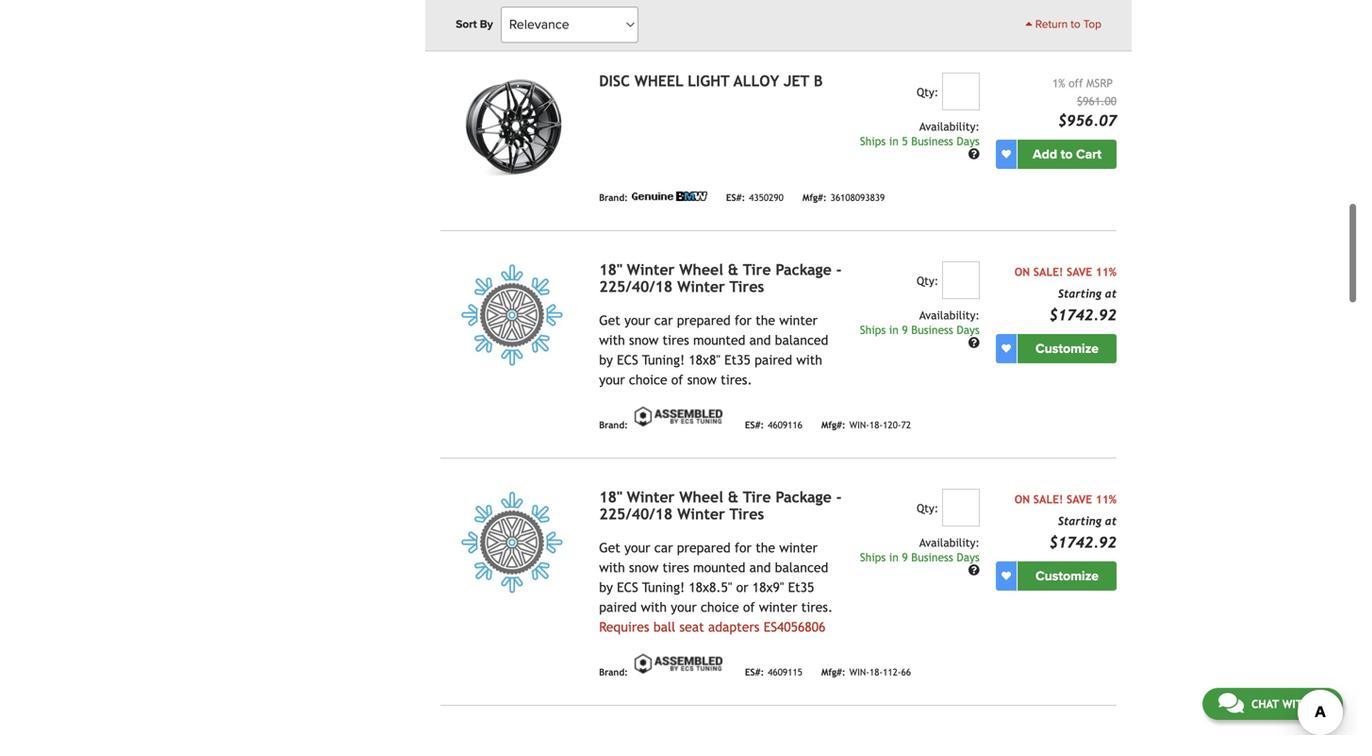 Task type: locate. For each thing, give the bounding box(es) containing it.
2 18" from the top
[[599, 488, 623, 506]]

days
[[957, 134, 980, 147], [957, 323, 980, 336], [957, 550, 980, 564]]

0 horizontal spatial paired
[[599, 599, 637, 615]]

car for 18x8.5"
[[655, 540, 673, 555]]

mfg#:
[[803, 192, 827, 203], [822, 419, 846, 430], [822, 667, 846, 678]]

1 vertical spatial availability:
[[920, 308, 980, 322]]

0 vertical spatial et35
[[725, 352, 751, 367]]

2 car from the top
[[655, 540, 673, 555]]

es#: left 4609115 at the bottom right of page
[[745, 667, 764, 678]]

1 vertical spatial prepared
[[677, 540, 731, 555]]

tire for get your car prepared for the winter with snow tires mounted and balanced by ecs tuning! 18x8" et35 paired with your choice of snow tires.
[[743, 261, 771, 278]]

1 9 from the top
[[902, 323, 908, 336]]

2 package from the top
[[776, 488, 832, 506]]

0 vertical spatial the
[[756, 313, 776, 328]]

2 vertical spatial snow
[[629, 560, 659, 575]]

in for get your car prepared for the winter with snow tires mounted and balanced by ecs tuning! 18x8" et35 paired with your choice of snow tires.
[[890, 323, 899, 336]]

b
[[814, 72, 823, 89]]

1 vertical spatial package
[[776, 488, 832, 506]]

18- left 66
[[870, 667, 883, 678]]

tires
[[663, 332, 690, 347], [663, 560, 690, 575]]

0 vertical spatial wheel
[[680, 261, 724, 278]]

1 vertical spatial on
[[1015, 492, 1031, 506]]

2 tires from the top
[[730, 505, 765, 523]]

2 11% from the top
[[1096, 492, 1117, 506]]

prepared inside get your car prepared for the winter with snow tires mounted and balanced by ecs tuning! 18x8" et35 paired with your choice of snow tires.
[[677, 313, 731, 328]]

2 starting from the top
[[1059, 514, 1102, 527]]

balanced up 18x9"
[[775, 560, 829, 575]]

return to top link
[[1026, 16, 1102, 33]]

wheel up 18x8.5" on the bottom right of the page
[[680, 488, 724, 506]]

1 18" winter wheel & tire package - 225/40/18 winter tires from the top
[[599, 261, 842, 295]]

& down es#: 4350290
[[728, 261, 739, 278]]

1 18- from the top
[[870, 419, 883, 430]]

qty:
[[917, 85, 939, 98], [917, 274, 939, 287], [917, 501, 939, 515]]

1 vertical spatial and
[[750, 560, 771, 575]]

0 vertical spatial 11%
[[1096, 265, 1117, 278]]

11% for get your car prepared for the winter with snow tires mounted and balanced by ecs tuning! 18x8" et35 paired with your choice of snow tires.
[[1096, 265, 1117, 278]]

18" winter wheel & tire package - 225/40/18 winter tires link up get your car prepared for the winter with snow tires mounted and balanced by ecs tuning! 18x8" et35 paired with your choice of snow tires.
[[599, 261, 842, 295]]

2 vertical spatial days
[[957, 550, 980, 564]]

18" winter wheel & tire package - 225/40/18 winter tires link up get your car prepared for the winter with snow tires mounted and balanced by ecs tuning! 18x8.5" or 18x9" et35 paired with your choice of winter tires. requires ball seat adapters es4056806
[[599, 488, 842, 523]]

tuning! for with
[[642, 580, 685, 595]]

1 the from the top
[[756, 313, 776, 328]]

2 vertical spatial in
[[890, 550, 899, 564]]

prepared inside get your car prepared for the winter with snow tires mounted and balanced by ecs tuning! 18x8.5" or 18x9" et35 paired with your choice of winter tires. requires ball seat adapters es4056806
[[677, 540, 731, 555]]

1 vertical spatial 18-
[[870, 667, 883, 678]]

tuning! left 18x8"
[[642, 352, 685, 367]]

mfg#: for get your car prepared for the winter with snow tires mounted and balanced by ecs tuning! 18x8.5" or 18x9" et35 paired with your choice of winter tires.
[[822, 667, 846, 678]]

ships in 9 business days
[[860, 323, 980, 336], [860, 550, 980, 564]]

1 vertical spatial et35
[[788, 580, 815, 595]]

brand: for es#: 4609116
[[599, 419, 628, 430]]

balanced for with
[[775, 332, 829, 347]]

to inside button
[[1061, 146, 1073, 162]]

2 save from the top
[[1067, 492, 1093, 506]]

es#: 4350290
[[726, 192, 784, 203]]

0 vertical spatial tire
[[743, 261, 771, 278]]

1 vertical spatial on sale!                         save 11% starting at $1742.92
[[1015, 492, 1117, 551]]

2 in from the top
[[890, 323, 899, 336]]

0 vertical spatial assembled by ecs - corporate logo image
[[632, 0, 726, 12]]

0 vertical spatial in
[[890, 134, 899, 147]]

0 horizontal spatial choice
[[629, 372, 668, 387]]

comments image
[[1219, 692, 1245, 714]]

question circle image
[[969, 337, 980, 348], [969, 564, 980, 575]]

assembled by ecs - corporate logo image down seat
[[632, 652, 726, 675]]

brand:
[[599, 3, 628, 14], [599, 192, 628, 203], [599, 419, 628, 430], [599, 667, 628, 678]]

1 on from the top
[[1015, 265, 1031, 278]]

ecs
[[617, 352, 639, 367], [617, 580, 639, 595]]

2 tire from the top
[[743, 488, 771, 506]]

1 by from the top
[[599, 352, 613, 367]]

2 at from the top
[[1106, 514, 1117, 527]]

ships for get your car prepared for the winter with snow tires mounted and balanced by ecs tuning! 18x8" et35 paired with your choice of snow tires.
[[860, 323, 886, 336]]

- down mfg#: win-18-120-72
[[837, 488, 842, 506]]

wheel down genuine bmw - corporate logo
[[680, 261, 724, 278]]

question circle image for get your car prepared for the winter with snow tires mounted and balanced by ecs tuning! 18x8" et35 paired with your choice of snow tires.
[[969, 337, 980, 348]]

2 and from the top
[[750, 560, 771, 575]]

and inside get your car prepared for the winter with snow tires mounted and balanced by ecs tuning! 18x8.5" or 18x9" et35 paired with your choice of winter tires. requires ball seat adapters es4056806
[[750, 560, 771, 575]]

2 9 from the top
[[902, 550, 908, 564]]

prepared up 18x8"
[[677, 313, 731, 328]]

2 18" winter wheel & tire package - 225/40/18 winter tires from the top
[[599, 488, 842, 523]]

add to cart button
[[1018, 139, 1117, 169]]

2 vertical spatial assembled by ecs - corporate logo image
[[632, 652, 726, 675]]

availability:
[[920, 120, 980, 133], [920, 308, 980, 322], [920, 536, 980, 549]]

and up the es#: 4609116
[[750, 332, 771, 347]]

225/40/18
[[599, 278, 673, 295], [599, 505, 673, 523]]

2 win- from the top
[[850, 667, 870, 678]]

2 days from the top
[[957, 323, 980, 336]]

tires. inside get your car prepared for the winter with snow tires mounted and balanced by ecs tuning! 18x8" et35 paired with your choice of snow tires.
[[721, 372, 753, 387]]

2 tuning! from the top
[[642, 580, 685, 595]]

balanced inside get your car prepared for the winter with snow tires mounted and balanced by ecs tuning! 18x8.5" or 18x9" et35 paired with your choice of winter tires. requires ball seat adapters es4056806
[[775, 560, 829, 575]]

0 vertical spatial on
[[1015, 265, 1031, 278]]

at for get your car prepared for the winter with snow tires mounted and balanced by ecs tuning! 18x8.5" or 18x9" et35 paired with your choice of winter tires.
[[1106, 514, 1117, 527]]

assembled by ecs - corporate logo image
[[632, 0, 726, 12], [632, 405, 726, 428], [632, 652, 726, 675]]

1 vertical spatial es#:
[[745, 419, 764, 430]]

mounted up 18x8.5" on the bottom right of the page
[[694, 560, 746, 575]]

of inside get your car prepared for the winter with snow tires mounted and balanced by ecs tuning! 18x8" et35 paired with your choice of snow tires.
[[672, 372, 684, 387]]

es#: left 4350290
[[726, 192, 746, 203]]

for inside get your car prepared for the winter with snow tires mounted and balanced by ecs tuning! 18x8.5" or 18x9" et35 paired with your choice of winter tires. requires ball seat adapters es4056806
[[735, 540, 752, 555]]

tuning!
[[642, 352, 685, 367], [642, 580, 685, 595]]

ships in 9 business days for get your car prepared for the winter with snow tires mounted and balanced by ecs tuning! 18x8" et35 paired with your choice of snow tires.
[[860, 323, 980, 336]]

0 vertical spatial ships
[[860, 134, 886, 147]]

mounted inside get your car prepared for the winter with snow tires mounted and balanced by ecs tuning! 18x8" et35 paired with your choice of snow tires.
[[694, 332, 746, 347]]

&
[[728, 261, 739, 278], [728, 488, 739, 506]]

1% off msrp $961.00 $956.07
[[1053, 76, 1117, 129]]

1 & from the top
[[728, 261, 739, 278]]

car inside get your car prepared for the winter with snow tires mounted and balanced by ecs tuning! 18x8.5" or 18x9" et35 paired with your choice of winter tires. requires ball seat adapters es4056806
[[655, 540, 673, 555]]

to left top
[[1071, 17, 1081, 31]]

wheel
[[635, 72, 684, 89]]

0 vertical spatial &
[[728, 261, 739, 278]]

0 vertical spatial prepared
[[677, 313, 731, 328]]

1 get from the top
[[599, 313, 621, 328]]

1 vertical spatial snow
[[688, 372, 717, 387]]

2 availability: from the top
[[920, 308, 980, 322]]

1 - from the top
[[837, 261, 842, 278]]

2 qty: from the top
[[917, 274, 939, 287]]

0 vertical spatial and
[[750, 332, 771, 347]]

72
[[902, 419, 912, 430]]

1 vertical spatial wheel
[[680, 488, 724, 506]]

assembled by ecs - corporate logo image up wheel
[[632, 0, 726, 12]]

4 brand: from the top
[[599, 667, 628, 678]]

1 vertical spatial question circle image
[[969, 564, 980, 575]]

mfg#: left 36108093839
[[803, 192, 827, 203]]

get inside get your car prepared for the winter with snow tires mounted and balanced by ecs tuning! 18x8.5" or 18x9" et35 paired with your choice of winter tires. requires ball seat adapters es4056806
[[599, 540, 621, 555]]

2 customize link from the top
[[1018, 561, 1117, 590]]

1 at from the top
[[1106, 287, 1117, 300]]

winter inside get your car prepared for the winter with snow tires mounted and balanced by ecs tuning! 18x8" et35 paired with your choice of snow tires.
[[780, 313, 818, 328]]

$956.07
[[1059, 112, 1117, 129]]

tires up 18x8.5" on the bottom right of the page
[[663, 560, 690, 575]]

2 sale! from the top
[[1034, 492, 1064, 506]]

0 vertical spatial add to wish list image
[[1002, 149, 1012, 159]]

starting for get your car prepared for the winter with snow tires mounted and balanced by ecs tuning! 18x8.5" or 18x9" et35 paired with your choice of winter tires.
[[1059, 514, 1102, 527]]

3 days from the top
[[957, 550, 980, 564]]

& up or at bottom
[[728, 488, 739, 506]]

choice inside get your car prepared for the winter with snow tires mounted and balanced by ecs tuning! 18x8" et35 paired with your choice of snow tires.
[[629, 372, 668, 387]]

es#: left '4609116'
[[745, 419, 764, 430]]

0 vertical spatial tires
[[730, 278, 765, 295]]

18" winter wheel & tire package - 225/40/18 winter tires up get your car prepared for the winter with snow tires mounted and balanced by ecs tuning! 18x8" et35 paired with your choice of snow tires.
[[599, 261, 842, 295]]

and up 18x9"
[[750, 560, 771, 575]]

brand: for es#: 4350290
[[599, 192, 628, 203]]

1 for from the top
[[735, 313, 752, 328]]

on sale!                         save 11% starting at $1742.92 for get your car prepared for the winter with snow tires mounted and balanced by ecs tuning! 18x8.5" or 18x9" et35 paired with your choice of winter tires.
[[1015, 492, 1117, 551]]

$1742.92 for get your car prepared for the winter with snow tires mounted and balanced by ecs tuning! 18x8" et35 paired with your choice of snow tires.
[[1050, 306, 1117, 323]]

mfg#: right '4609116'
[[822, 419, 846, 430]]

2 the from the top
[[756, 540, 776, 555]]

None number field
[[942, 72, 980, 110], [942, 261, 980, 299], [942, 489, 980, 526], [942, 72, 980, 110], [942, 261, 980, 299], [942, 489, 980, 526]]

car inside get your car prepared for the winter with snow tires mounted and balanced by ecs tuning! 18x8" et35 paired with your choice of snow tires.
[[655, 313, 673, 328]]

3 in from the top
[[890, 550, 899, 564]]

1 balanced from the top
[[775, 332, 829, 347]]

2 brand: from the top
[[599, 192, 628, 203]]

paired inside get your car prepared for the winter with snow tires mounted and balanced by ecs tuning! 18x8.5" or 18x9" et35 paired with your choice of winter tires. requires ball seat adapters es4056806
[[599, 599, 637, 615]]

snow for get your car prepared for the winter with snow tires mounted and balanced by ecs tuning! 18x8.5" or 18x9" et35 paired with your choice of winter tires. requires ball seat adapters es4056806
[[629, 560, 659, 575]]

tuning! inside get your car prepared for the winter with snow tires mounted and balanced by ecs tuning! 18x8.5" or 18x9" et35 paired with your choice of winter tires. requires ball seat adapters es4056806
[[642, 580, 685, 595]]

1 11% from the top
[[1096, 265, 1117, 278]]

1 vertical spatial by
[[599, 580, 613, 595]]

2 ecs from the top
[[617, 580, 639, 595]]

ships in 9 business days for get your car prepared for the winter with snow tires mounted and balanced by ecs tuning! 18x8.5" or 18x9" et35 paired with your choice of winter tires.
[[860, 550, 980, 564]]

tires up 18x8"
[[663, 332, 690, 347]]

3 assembled by ecs - corporate logo image from the top
[[632, 652, 726, 675]]

0 vertical spatial 18" winter wheel & tire package - 225/40/18 winter tires
[[599, 261, 842, 295]]

for
[[735, 313, 752, 328], [735, 540, 752, 555]]

0 vertical spatial car
[[655, 313, 673, 328]]

1 225/40/18 from the top
[[599, 278, 673, 295]]

et35 inside get your car prepared for the winter with snow tires mounted and balanced by ecs tuning! 18x8.5" or 18x9" et35 paired with your choice of winter tires. requires ball seat adapters es4056806
[[788, 580, 815, 595]]

0 vertical spatial win-
[[850, 419, 870, 430]]

3 business from the top
[[912, 550, 954, 564]]

1 wheel from the top
[[680, 261, 724, 278]]

wheel for get your car prepared for the winter with snow tires mounted and balanced by ecs tuning! 18x8.5" or 18x9" et35 paired with your choice of winter tires.
[[680, 488, 724, 506]]

0 vertical spatial tires
[[663, 332, 690, 347]]

1 add to wish list image from the top
[[1002, 149, 1012, 159]]

2 & from the top
[[728, 488, 739, 506]]

1 18" from the top
[[599, 261, 623, 278]]

2 225/40/18 from the top
[[599, 505, 673, 523]]

0 vertical spatial tires.
[[721, 372, 753, 387]]

mounted inside get your car prepared for the winter with snow tires mounted and balanced by ecs tuning! 18x8.5" or 18x9" et35 paired with your choice of winter tires. requires ball seat adapters es4056806
[[694, 560, 746, 575]]

on sale!                         save 11% starting at $1742.92 for get your car prepared for the winter with snow tires mounted and balanced by ecs tuning! 18x8" et35 paired with your choice of snow tires.
[[1015, 265, 1117, 323]]

tire down es#: 4350290
[[743, 261, 771, 278]]

1 ecs from the top
[[617, 352, 639, 367]]

to for cart
[[1061, 146, 1073, 162]]

mfg#: right 4609115 at the bottom right of page
[[822, 667, 846, 678]]

2 mounted from the top
[[694, 560, 746, 575]]

question circle image
[[969, 148, 980, 159]]

2 vertical spatial qty:
[[917, 501, 939, 515]]

- for get your car prepared for the winter with snow tires mounted and balanced by ecs tuning! 18x8.5" or 18x9" et35 paired with your choice of winter tires.
[[837, 488, 842, 506]]

ecs inside get your car prepared for the winter with snow tires mounted and balanced by ecs tuning! 18x8.5" or 18x9" et35 paired with your choice of winter tires. requires ball seat adapters es4056806
[[617, 580, 639, 595]]

1 availability: from the top
[[920, 120, 980, 133]]

1 customize link from the top
[[1018, 334, 1117, 363]]

2 on sale!                         save 11% starting at $1742.92 from the top
[[1015, 492, 1117, 551]]

9 for get your car prepared for the winter with snow tires mounted and balanced by ecs tuning! 18x8.5" or 18x9" et35 paired with your choice of winter tires.
[[902, 550, 908, 564]]

snow
[[629, 332, 659, 347], [688, 372, 717, 387], [629, 560, 659, 575]]

balanced up '4609116'
[[775, 332, 829, 347]]

11%
[[1096, 265, 1117, 278], [1096, 492, 1117, 506]]

es#:
[[726, 192, 746, 203], [745, 419, 764, 430], [745, 667, 764, 678]]

tire down the es#: 4609116
[[743, 488, 771, 506]]

0 vertical spatial -
[[837, 261, 842, 278]]

2 prepared from the top
[[677, 540, 731, 555]]

1 horizontal spatial et35
[[788, 580, 815, 595]]

es4056806
[[764, 619, 826, 634]]

3 ships from the top
[[860, 550, 886, 564]]

and inside get your car prepared for the winter with snow tires mounted and balanced by ecs tuning! 18x8" et35 paired with your choice of snow tires.
[[750, 332, 771, 347]]

1 18" winter wheel & tire package - 225/40/18 winter tires link from the top
[[599, 261, 842, 295]]

1 and from the top
[[750, 332, 771, 347]]

et35 right 18x8"
[[725, 352, 751, 367]]

3 qty: from the top
[[917, 501, 939, 515]]

tires up get your car prepared for the winter with snow tires mounted and balanced by ecs tuning! 18x8" et35 paired with your choice of snow tires.
[[730, 278, 765, 295]]

18-
[[870, 419, 883, 430], [870, 667, 883, 678]]

1 vertical spatial 225/40/18
[[599, 505, 673, 523]]

0 vertical spatial by
[[599, 352, 613, 367]]

1 vertical spatial -
[[837, 488, 842, 506]]

winter
[[780, 313, 818, 328], [780, 540, 818, 555], [759, 599, 798, 615]]

5
[[902, 134, 908, 147]]

sale!
[[1034, 265, 1064, 278], [1034, 492, 1064, 506]]

save for get your car prepared for the winter with snow tires mounted and balanced by ecs tuning! 18x8.5" or 18x9" et35 paired with your choice of winter tires.
[[1067, 492, 1093, 506]]

0 vertical spatial snow
[[629, 332, 659, 347]]

of
[[672, 372, 684, 387], [743, 599, 755, 615]]

0 vertical spatial qty:
[[917, 85, 939, 98]]

0 vertical spatial for
[[735, 313, 752, 328]]

- down "mfg#: 36108093839"
[[837, 261, 842, 278]]

2 wheel from the top
[[680, 488, 724, 506]]

assembled by ecs - corporate logo image down 18x8"
[[632, 405, 726, 428]]

1 sale! from the top
[[1034, 265, 1064, 278]]

ecs inside get your car prepared for the winter with snow tires mounted and balanced by ecs tuning! 18x8" et35 paired with your choice of snow tires.
[[617, 352, 639, 367]]

2 - from the top
[[837, 488, 842, 506]]

get for get your car prepared for the winter with snow tires mounted and balanced by ecs tuning! 18x8.5" or 18x9" et35 paired with your choice of winter tires. requires ball seat adapters es4056806
[[599, 540, 621, 555]]

2 balanced from the top
[[775, 560, 829, 575]]

to
[[1071, 17, 1081, 31], [1061, 146, 1073, 162]]

2 by from the top
[[599, 580, 613, 595]]

package for get your car prepared for the winter with snow tires mounted and balanced by ecs tuning! 18x8" et35 paired with your choice of snow tires.
[[776, 261, 832, 278]]

18"
[[599, 261, 623, 278], [599, 488, 623, 506]]

1 customize from the top
[[1036, 340, 1099, 356]]

in
[[890, 134, 899, 147], [890, 323, 899, 336], [890, 550, 899, 564]]

18x8.5"
[[689, 580, 733, 595]]

18" winter wheel & tire package - 225/40/18 winter tires for get your car prepared for the winter with snow tires mounted and balanced by ecs tuning! 18x8" et35 paired with your choice of snow tires.
[[599, 261, 842, 295]]

business for get your car prepared for the winter with snow tires mounted and balanced by ecs tuning! 18x8" et35 paired with your choice of snow tires.
[[912, 323, 954, 336]]

2 18- from the top
[[870, 667, 883, 678]]

tire
[[743, 261, 771, 278], [743, 488, 771, 506]]

0 vertical spatial customize
[[1036, 340, 1099, 356]]

the inside get your car prepared for the winter with snow tires mounted and balanced by ecs tuning! 18x8.5" or 18x9" et35 paired with your choice of winter tires. requires ball seat adapters es4056806
[[756, 540, 776, 555]]

tires for get your car prepared for the winter with snow tires mounted and balanced by ecs tuning! 18x8" et35 paired with your choice of snow tires.
[[730, 278, 765, 295]]

paired up the es#: 4609116
[[755, 352, 793, 367]]

2 $1742.92 from the top
[[1050, 533, 1117, 551]]

-
[[837, 261, 842, 278], [837, 488, 842, 506]]

0 vertical spatial package
[[776, 261, 832, 278]]

sale! for get your car prepared for the winter with snow tires mounted and balanced by ecs tuning! 18x8.5" or 18x9" et35 paired with your choice of winter tires.
[[1034, 492, 1064, 506]]

1 assembled by ecs - corporate logo image from the top
[[632, 0, 726, 12]]

win- left 112-
[[850, 667, 870, 678]]

1 car from the top
[[655, 313, 673, 328]]

car
[[655, 313, 673, 328], [655, 540, 673, 555]]

win- left 120-
[[850, 419, 870, 430]]

1 brand: from the top
[[599, 3, 628, 14]]

tuning! up ball
[[642, 580, 685, 595]]

balanced inside get your car prepared for the winter with snow tires mounted and balanced by ecs tuning! 18x8" et35 paired with your choice of snow tires.
[[775, 332, 829, 347]]

4609116
[[768, 419, 803, 430]]

2 for from the top
[[735, 540, 752, 555]]

tires for 18x8"
[[663, 332, 690, 347]]

0 vertical spatial availability:
[[920, 120, 980, 133]]

0 vertical spatial customize link
[[1018, 334, 1117, 363]]

1 tires from the top
[[730, 278, 765, 295]]

at
[[1106, 287, 1117, 300], [1106, 514, 1117, 527]]

mounted
[[694, 332, 746, 347], [694, 560, 746, 575]]

tires
[[730, 278, 765, 295], [730, 505, 765, 523]]

tires inside get your car prepared for the winter with snow tires mounted and balanced by ecs tuning! 18x8.5" or 18x9" et35 paired with your choice of winter tires. requires ball seat adapters es4056806
[[663, 560, 690, 575]]

1 starting from the top
[[1059, 287, 1102, 300]]

cart
[[1077, 146, 1102, 162]]

2 ships from the top
[[860, 323, 886, 336]]

0 vertical spatial 18"
[[599, 261, 623, 278]]

$1742.92 for get your car prepared for the winter with snow tires mounted and balanced by ecs tuning! 18x8.5" or 18x9" et35 paired with your choice of winter tires.
[[1050, 533, 1117, 551]]

1 vertical spatial days
[[957, 323, 980, 336]]

1 vertical spatial the
[[756, 540, 776, 555]]

balanced
[[775, 332, 829, 347], [775, 560, 829, 575]]

1 vertical spatial mfg#:
[[822, 419, 846, 430]]

- for get your car prepared for the winter with snow tires mounted and balanced by ecs tuning! 18x8" et35 paired with your choice of snow tires.
[[837, 261, 842, 278]]

1 horizontal spatial tires.
[[802, 599, 833, 615]]

18" winter wheel & tire package - 225/40/18 winter tires link
[[599, 261, 842, 295], [599, 488, 842, 523]]

the inside get your car prepared for the winter with snow tires mounted and balanced by ecs tuning! 18x8" et35 paired with your choice of snow tires.
[[756, 313, 776, 328]]

get
[[599, 313, 621, 328], [599, 540, 621, 555]]

0 horizontal spatial tires.
[[721, 372, 753, 387]]

2 vertical spatial ships
[[860, 550, 886, 564]]

1 vertical spatial choice
[[701, 599, 739, 615]]

your
[[625, 313, 651, 328], [599, 372, 625, 387], [625, 540, 651, 555], [671, 599, 697, 615]]

0 vertical spatial winter
[[780, 313, 818, 328]]

by
[[480, 17, 493, 31]]

business
[[912, 134, 954, 147], [912, 323, 954, 336], [912, 550, 954, 564]]

or
[[737, 580, 749, 595]]

1 vertical spatial customize
[[1036, 568, 1099, 584]]

0 vertical spatial days
[[957, 134, 980, 147]]

18- for get your car prepared for the winter with snow tires mounted and balanced by ecs tuning! 18x8.5" or 18x9" et35 paired with your choice of winter tires.
[[870, 667, 883, 678]]

1 mounted from the top
[[694, 332, 746, 347]]

add to wish list image
[[1002, 149, 1012, 159], [1002, 344, 1012, 353]]

tires. up es4056806
[[802, 599, 833, 615]]

on for get your car prepared for the winter with snow tires mounted and balanced by ecs tuning! 18x8.5" or 18x9" et35 paired with your choice of winter tires.
[[1015, 492, 1031, 506]]

& for get your car prepared for the winter with snow tires mounted and balanced by ecs tuning! 18x8" et35 paired with your choice of snow tires.
[[728, 261, 739, 278]]

18- left 72
[[870, 419, 883, 430]]

1 vertical spatial tires.
[[802, 599, 833, 615]]

0 vertical spatial ecs
[[617, 352, 639, 367]]

1 vertical spatial of
[[743, 599, 755, 615]]

2 18" winter wheel & tire package - 225/40/18 winter tires link from the top
[[599, 488, 842, 523]]

alloy
[[734, 72, 780, 89]]

ecs up requires
[[617, 580, 639, 595]]

mounted up 18x8"
[[694, 332, 746, 347]]

1 vertical spatial in
[[890, 323, 899, 336]]

tires inside get your car prepared for the winter with snow tires mounted and balanced by ecs tuning! 18x8" et35 paired with your choice of snow tires.
[[663, 332, 690, 347]]

and
[[750, 332, 771, 347], [750, 560, 771, 575]]

1 vertical spatial business
[[912, 323, 954, 336]]

et35 right 18x9"
[[788, 580, 815, 595]]

0 horizontal spatial et35
[[725, 352, 751, 367]]

customize
[[1036, 340, 1099, 356], [1036, 568, 1099, 584]]

1 vertical spatial 18" winter wheel & tire package - 225/40/18 winter tires link
[[599, 488, 842, 523]]

for inside get your car prepared for the winter with snow tires mounted and balanced by ecs tuning! 18x8" et35 paired with your choice of snow tires.
[[735, 313, 752, 328]]

1 vertical spatial tuning!
[[642, 580, 685, 595]]

225/40/18 for get your car prepared for the winter with snow tires mounted and balanced by ecs tuning! 18x8.5" or 18x9" et35 paired with your choice of winter tires.
[[599, 505, 673, 523]]

1 vertical spatial add to wish list image
[[1002, 344, 1012, 353]]

1 vertical spatial balanced
[[775, 560, 829, 575]]

1 vertical spatial 11%
[[1096, 492, 1117, 506]]

1 prepared from the top
[[677, 313, 731, 328]]

save
[[1067, 265, 1093, 278], [1067, 492, 1093, 506]]

on sale!                         save 11% starting at $1742.92
[[1015, 265, 1117, 323], [1015, 492, 1117, 551]]

1 package from the top
[[776, 261, 832, 278]]

prepared up 18x8.5" on the bottom right of the page
[[677, 540, 731, 555]]

tires. up the es#: 4609116
[[721, 372, 753, 387]]

wheel
[[680, 261, 724, 278], [680, 488, 724, 506]]

2 ships in 9 business days from the top
[[860, 550, 980, 564]]

the for 18x9"
[[756, 540, 776, 555]]

winter for with
[[780, 313, 818, 328]]

2 get from the top
[[599, 540, 621, 555]]

1 tuning! from the top
[[642, 352, 685, 367]]

mounted for 18x8.5"
[[694, 560, 746, 575]]

2 on from the top
[[1015, 492, 1031, 506]]

paired inside get your car prepared for the winter with snow tires mounted and balanced by ecs tuning! 18x8" et35 paired with your choice of snow tires.
[[755, 352, 793, 367]]

2 vertical spatial availability:
[[920, 536, 980, 549]]

prepared for 18x8.5"
[[677, 540, 731, 555]]

2 tires from the top
[[663, 560, 690, 575]]

tires for get your car prepared for the winter with snow tires mounted and balanced by ecs tuning! 18x8.5" or 18x9" et35 paired with your choice of winter tires.
[[730, 505, 765, 523]]

1 in from the top
[[890, 134, 899, 147]]

by
[[599, 352, 613, 367], [599, 580, 613, 595]]

1 win- from the top
[[850, 419, 870, 430]]

snow inside get your car prepared for the winter with snow tires mounted and balanced by ecs tuning! 18x8.5" or 18x9" et35 paired with your choice of winter tires. requires ball seat adapters es4056806
[[629, 560, 659, 575]]

18" winter wheel & tire package - 225/40/18 winter tires
[[599, 261, 842, 295], [599, 488, 842, 523]]

by inside get your car prepared for the winter with snow tires mounted and balanced by ecs tuning! 18x8.5" or 18x9" et35 paired with your choice of winter tires. requires ball seat adapters es4056806
[[599, 580, 613, 595]]

ships
[[860, 134, 886, 147], [860, 323, 886, 336], [860, 550, 886, 564]]

package down '4609116'
[[776, 488, 832, 506]]

win- for get your car prepared for the winter with snow tires mounted and balanced by ecs tuning! 18x8" et35 paired with your choice of snow tires.
[[850, 419, 870, 430]]

1 on sale!                         save 11% starting at $1742.92 from the top
[[1015, 265, 1117, 323]]

tires.
[[721, 372, 753, 387], [802, 599, 833, 615]]

customize for get your car prepared for the winter with snow tires mounted and balanced by ecs tuning! 18x8" et35 paired with your choice of snow tires.
[[1036, 340, 1099, 356]]

2 vertical spatial winter
[[759, 599, 798, 615]]

customize link
[[1018, 334, 1117, 363], [1018, 561, 1117, 590]]

1 vertical spatial sale!
[[1034, 492, 1064, 506]]

3 availability: from the top
[[920, 536, 980, 549]]

2 vertical spatial business
[[912, 550, 954, 564]]

winter
[[627, 261, 675, 278], [678, 278, 726, 295], [627, 488, 675, 506], [678, 505, 726, 523]]

18" winter wheel & tire package - 225/40/18 winter tires up get your car prepared for the winter with snow tires mounted and balanced by ecs tuning! 18x8.5" or 18x9" et35 paired with your choice of winter tires. requires ball seat adapters es4056806
[[599, 488, 842, 523]]

1 days from the top
[[957, 134, 980, 147]]

1 vertical spatial customize link
[[1018, 561, 1117, 590]]

1 horizontal spatial of
[[743, 599, 755, 615]]

1 $1742.92 from the top
[[1050, 306, 1117, 323]]

1 horizontal spatial paired
[[755, 352, 793, 367]]

package
[[776, 261, 832, 278], [776, 488, 832, 506]]

2 customize from the top
[[1036, 568, 1099, 584]]

1 vertical spatial tires
[[730, 505, 765, 523]]

0 vertical spatial on sale!                         save 11% starting at $1742.92
[[1015, 265, 1117, 323]]

1 vertical spatial tire
[[743, 488, 771, 506]]

snow for get your car prepared for the winter with snow tires mounted and balanced by ecs tuning! 18x8" et35 paired with your choice of snow tires.
[[629, 332, 659, 347]]

1 vertical spatial ships
[[860, 323, 886, 336]]

0 vertical spatial tuning!
[[642, 352, 685, 367]]

package down 4350290
[[776, 261, 832, 278]]

1 vertical spatial winter
[[780, 540, 818, 555]]

1 vertical spatial for
[[735, 540, 752, 555]]

1 ships in 9 business days from the top
[[860, 323, 980, 336]]

ball
[[654, 619, 676, 634]]

es#4350290 - 36108093839 - disc wheel light alloy jet b - genuine bmw - bmw image
[[441, 72, 584, 180]]

tires up or at bottom
[[730, 505, 765, 523]]

2 assembled by ecs - corporate logo image from the top
[[632, 405, 726, 428]]

ecs left 18x8"
[[617, 352, 639, 367]]

1 vertical spatial paired
[[599, 599, 637, 615]]

tuning! inside get your car prepared for the winter with snow tires mounted and balanced by ecs tuning! 18x8" et35 paired with your choice of snow tires.
[[642, 352, 685, 367]]

get inside get your car prepared for the winter with snow tires mounted and balanced by ecs tuning! 18x8" et35 paired with your choice of snow tires.
[[599, 313, 621, 328]]

ships in 5 business days
[[860, 134, 980, 147]]

mfg#: 36108093839
[[803, 192, 885, 203]]

0 vertical spatial mfg#:
[[803, 192, 827, 203]]

2 question circle image from the top
[[969, 564, 980, 575]]

0 vertical spatial mounted
[[694, 332, 746, 347]]

0 vertical spatial get
[[599, 313, 621, 328]]

0 vertical spatial at
[[1106, 287, 1117, 300]]

0 vertical spatial starting
[[1059, 287, 1102, 300]]

1 save from the top
[[1067, 265, 1093, 278]]

1 vertical spatial $1742.92
[[1050, 533, 1117, 551]]

0 vertical spatial to
[[1071, 17, 1081, 31]]

ecs for your
[[617, 352, 639, 367]]

1 tires from the top
[[663, 332, 690, 347]]

prepared
[[677, 313, 731, 328], [677, 540, 731, 555]]

0 vertical spatial sale!
[[1034, 265, 1064, 278]]

1 vertical spatial save
[[1067, 492, 1093, 506]]

paired up requires
[[599, 599, 637, 615]]

the
[[756, 313, 776, 328], [756, 540, 776, 555]]

days for get your car prepared for the winter with snow tires mounted and balanced by ecs tuning! 18x8.5" or 18x9" et35 paired with your choice of winter tires.
[[957, 550, 980, 564]]

1 vertical spatial qty:
[[917, 274, 939, 287]]

prepared for 18x8"
[[677, 313, 731, 328]]

chat
[[1252, 697, 1280, 711]]

2 business from the top
[[912, 323, 954, 336]]

1 question circle image from the top
[[969, 337, 980, 348]]

caret up image
[[1026, 18, 1033, 29]]

starting
[[1059, 287, 1102, 300], [1059, 514, 1102, 527]]

seat
[[680, 619, 705, 634]]

paired
[[755, 352, 793, 367], [599, 599, 637, 615]]

to right add
[[1061, 146, 1073, 162]]

1 tire from the top
[[743, 261, 771, 278]]

1 horizontal spatial choice
[[701, 599, 739, 615]]

by inside get your car prepared for the winter with snow tires mounted and balanced by ecs tuning! 18x8" et35 paired with your choice of snow tires.
[[599, 352, 613, 367]]



Task type: describe. For each thing, give the bounding box(es) containing it.
tuning! for choice
[[642, 352, 685, 367]]

msrp
[[1087, 76, 1113, 89]]

mounted for 18x8"
[[694, 332, 746, 347]]

adapters
[[709, 619, 760, 634]]

winter for et35
[[780, 540, 818, 555]]

customize link for get your car prepared for the winter with snow tires mounted and balanced by ecs tuning! 18x8" et35 paired with your choice of snow tires.
[[1018, 334, 1117, 363]]

18" for get your car prepared for the winter with snow tires mounted and balanced by ecs tuning! 18x8.5" or 18x9" et35 paired with your choice of winter tires.
[[599, 488, 623, 506]]

sale! for get your car prepared for the winter with snow tires mounted and balanced by ecs tuning! 18x8" et35 paired with your choice of snow tires.
[[1034, 265, 1064, 278]]

es#: for get your car prepared for the winter with snow tires mounted and balanced by ecs tuning! 18x8" et35 paired with your choice of snow tires.
[[745, 419, 764, 430]]

get your car prepared for the winter with snow tires mounted and balanced by ecs tuning! 18x8" et35 paired with your choice of snow tires.
[[599, 313, 829, 387]]

es#: for get your car prepared for the winter with snow tires mounted and balanced by ecs tuning! 18x8.5" or 18x9" et35 paired with your choice of winter tires.
[[745, 667, 764, 678]]

112-
[[883, 667, 902, 678]]

18" winter wheel & tire package - 225/40/18 winter tires link for get your car prepared for the winter with snow tires mounted and balanced by ecs tuning! 18x8" et35 paired with your choice of snow tires.
[[599, 261, 842, 295]]

es#: 4609116
[[745, 419, 803, 430]]

availability: for get your car prepared for the winter with snow tires mounted and balanced by ecs tuning! 18x8.5" or 18x9" et35 paired with your choice of winter tires.
[[920, 536, 980, 549]]

with inside chat with us link
[[1283, 697, 1311, 711]]

1%
[[1053, 76, 1066, 89]]

disc
[[599, 72, 630, 89]]

the for paired
[[756, 313, 776, 328]]

0 vertical spatial es#:
[[726, 192, 746, 203]]

18" for get your car prepared for the winter with snow tires mounted and balanced by ecs tuning! 18x8" et35 paired with your choice of snow tires.
[[599, 261, 623, 278]]

ships for get your car prepared for the winter with snow tires mounted and balanced by ecs tuning! 18x8.5" or 18x9" et35 paired with your choice of winter tires.
[[860, 550, 886, 564]]

es#4609115 - win-18-112-66 - 18" winter wheel & tire package - 225/40/18 winter tires - get your car prepared for the winter with snow tires mounted and balanced by ecs tuning! 18x8.5" or 18x9" et35 paired with your choice of winter tires. - assembled by ecs - bmw image
[[441, 489, 584, 596]]

66
[[902, 667, 912, 678]]

of inside get your car prepared for the winter with snow tires mounted and balanced by ecs tuning! 18x8.5" or 18x9" et35 paired with your choice of winter tires. requires ball seat adapters es4056806
[[743, 599, 755, 615]]

18" winter wheel & tire package - 225/40/18 winter tires for get your car prepared for the winter with snow tires mounted and balanced by ecs tuning! 18x8.5" or 18x9" et35 paired with your choice of winter tires.
[[599, 488, 842, 523]]

return to top
[[1033, 17, 1102, 31]]

on for get your car prepared for the winter with snow tires mounted and balanced by ecs tuning! 18x8" et35 paired with your choice of snow tires.
[[1015, 265, 1031, 278]]

1 qty: from the top
[[917, 85, 939, 98]]

disc wheel light alloy jet b
[[599, 72, 823, 89]]

sort by
[[456, 17, 493, 31]]

9 for get your car prepared for the winter with snow tires mounted and balanced by ecs tuning! 18x8" et35 paired with your choice of snow tires.
[[902, 323, 908, 336]]

sort
[[456, 17, 477, 31]]

18x9"
[[753, 580, 785, 595]]

light
[[688, 72, 730, 89]]

225/40/18 for get your car prepared for the winter with snow tires mounted and balanced by ecs tuning! 18x8" et35 paired with your choice of snow tires.
[[599, 278, 673, 295]]

assembled by ecs - corporate logo image for get your car prepared for the winter with snow tires mounted and balanced by ecs tuning! 18x8" et35 paired with your choice of snow tires.
[[632, 405, 726, 428]]

us
[[1314, 697, 1328, 711]]

tire for get your car prepared for the winter with snow tires mounted and balanced by ecs tuning! 18x8.5" or 18x9" et35 paired with your choice of winter tires.
[[743, 488, 771, 506]]

and for paired
[[750, 332, 771, 347]]

top
[[1084, 17, 1102, 31]]

win- for get your car prepared for the winter with snow tires mounted and balanced by ecs tuning! 18x8.5" or 18x9" et35 paired with your choice of winter tires.
[[850, 667, 870, 678]]

balanced for et35
[[775, 560, 829, 575]]

in for get your car prepared for the winter with snow tires mounted and balanced by ecs tuning! 18x8.5" or 18x9" et35 paired with your choice of winter tires.
[[890, 550, 899, 564]]

120-
[[883, 419, 902, 430]]

$961.00
[[1077, 94, 1117, 107]]

1 ships from the top
[[860, 134, 886, 147]]

choice inside get your car prepared for the winter with snow tires mounted and balanced by ecs tuning! 18x8.5" or 18x9" et35 paired with your choice of winter tires. requires ball seat adapters es4056806
[[701, 599, 739, 615]]

4350290
[[749, 192, 784, 203]]

availability: for get your car prepared for the winter with snow tires mounted and balanced by ecs tuning! 18x8" et35 paired with your choice of snow tires.
[[920, 308, 980, 322]]

jet
[[784, 72, 810, 89]]

starting for get your car prepared for the winter with snow tires mounted and balanced by ecs tuning! 18x8" et35 paired with your choice of snow tires.
[[1059, 287, 1102, 300]]

& for get your car prepared for the winter with snow tires mounted and balanced by ecs tuning! 18x8.5" or 18x9" et35 paired with your choice of winter tires.
[[728, 488, 739, 506]]

1 business from the top
[[912, 134, 954, 147]]

assembled by ecs - corporate logo image for get your car prepared for the winter with snow tires mounted and balanced by ecs tuning! 18x8.5" or 18x9" et35 paired with your choice of winter tires.
[[632, 652, 726, 675]]

get your car prepared for the winter with snow tires mounted and balanced by ecs tuning! 18x8.5" or 18x9" et35 paired with your choice of winter tires. requires ball seat adapters es4056806
[[599, 540, 833, 634]]

at for get your car prepared for the winter with snow tires mounted and balanced by ecs tuning! 18x8" et35 paired with your choice of snow tires.
[[1106, 287, 1117, 300]]

by for paired
[[599, 580, 613, 595]]

requires
[[599, 619, 650, 634]]

tires for 18x8.5"
[[663, 560, 690, 575]]

by for your
[[599, 352, 613, 367]]

genuine bmw - corporate logo image
[[632, 191, 708, 201]]

ecs for paired
[[617, 580, 639, 595]]

and for 18x9"
[[750, 560, 771, 575]]

es#: 4609115
[[745, 667, 803, 678]]

mfg#: for get your car prepared for the winter with snow tires mounted and balanced by ecs tuning! 18x8" et35 paired with your choice of snow tires.
[[822, 419, 846, 430]]

qty: for get your car prepared for the winter with snow tires mounted and balanced by ecs tuning! 18x8.5" or 18x9" et35 paired with your choice of winter tires.
[[917, 501, 939, 515]]

mfg#: win-18-112-66
[[822, 667, 912, 678]]

disc wheel light alloy jet b link
[[599, 72, 823, 89]]

add to wish list image
[[1002, 571, 1012, 581]]

for for et35
[[735, 313, 752, 328]]

mfg#: win-18-120-72
[[822, 419, 912, 430]]

qty: for get your car prepared for the winter with snow tires mounted and balanced by ecs tuning! 18x8" et35 paired with your choice of snow tires.
[[917, 274, 939, 287]]

get for get your car prepared for the winter with snow tires mounted and balanced by ecs tuning! 18x8" et35 paired with your choice of snow tires.
[[599, 313, 621, 328]]

2 add to wish list image from the top
[[1002, 344, 1012, 353]]

18- for get your car prepared for the winter with snow tires mounted and balanced by ecs tuning! 18x8" et35 paired with your choice of snow tires.
[[870, 419, 883, 430]]

36108093839
[[831, 192, 885, 203]]

customize for get your car prepared for the winter with snow tires mounted and balanced by ecs tuning! 18x8.5" or 18x9" et35 paired with your choice of winter tires.
[[1036, 568, 1099, 584]]

question circle image for get your car prepared for the winter with snow tires mounted and balanced by ecs tuning! 18x8.5" or 18x9" et35 paired with your choice of winter tires.
[[969, 564, 980, 575]]

business for get your car prepared for the winter with snow tires mounted and balanced by ecs tuning! 18x8.5" or 18x9" et35 paired with your choice of winter tires.
[[912, 550, 954, 564]]

customize link for get your car prepared for the winter with snow tires mounted and balanced by ecs tuning! 18x8.5" or 18x9" et35 paired with your choice of winter tires.
[[1018, 561, 1117, 590]]

package for get your car prepared for the winter with snow tires mounted and balanced by ecs tuning! 18x8.5" or 18x9" et35 paired with your choice of winter tires.
[[776, 488, 832, 506]]

chat with us link
[[1203, 688, 1344, 720]]

add
[[1033, 146, 1058, 162]]

wheel for get your car prepared for the winter with snow tires mounted and balanced by ecs tuning! 18x8" et35 paired with your choice of snow tires.
[[680, 261, 724, 278]]

4609115
[[768, 667, 803, 678]]

18" winter wheel & tire package - 225/40/18 winter tires link for get your car prepared for the winter with snow tires mounted and balanced by ecs tuning! 18x8.5" or 18x9" et35 paired with your choice of winter tires.
[[599, 488, 842, 523]]

car for 18x8"
[[655, 313, 673, 328]]

save for get your car prepared for the winter with snow tires mounted and balanced by ecs tuning! 18x8" et35 paired with your choice of snow tires.
[[1067, 265, 1093, 278]]

add to cart
[[1033, 146, 1102, 162]]

brand: for es#: 4609115
[[599, 667, 628, 678]]

to for top
[[1071, 17, 1081, 31]]

et35 inside get your car prepared for the winter with snow tires mounted and balanced by ecs tuning! 18x8" et35 paired with your choice of snow tires.
[[725, 352, 751, 367]]

days for get your car prepared for the winter with snow tires mounted and balanced by ecs tuning! 18x8" et35 paired with your choice of snow tires.
[[957, 323, 980, 336]]

off
[[1069, 76, 1084, 89]]

chat with us
[[1252, 697, 1328, 711]]

return
[[1036, 17, 1068, 31]]

18x8"
[[689, 352, 721, 367]]

for for or
[[735, 540, 752, 555]]

tires. inside get your car prepared for the winter with snow tires mounted and balanced by ecs tuning! 18x8.5" or 18x9" et35 paired with your choice of winter tires. requires ball seat adapters es4056806
[[802, 599, 833, 615]]

11% for get your car prepared for the winter with snow tires mounted and balanced by ecs tuning! 18x8.5" or 18x9" et35 paired with your choice of winter tires.
[[1096, 492, 1117, 506]]

es#4609116 - win-18-120-72 - 18" winter wheel & tire package - 225/40/18 winter tires - get your car prepared for the winter with snow tires mounted and balanced by ecs tuning! 18x8" et35 paired with your choice of snow tires. - assembled by ecs - bmw image
[[441, 261, 584, 369]]



Task type: vqa. For each thing, say whether or not it's contained in the screenshot.
second the E28 from the bottom
no



